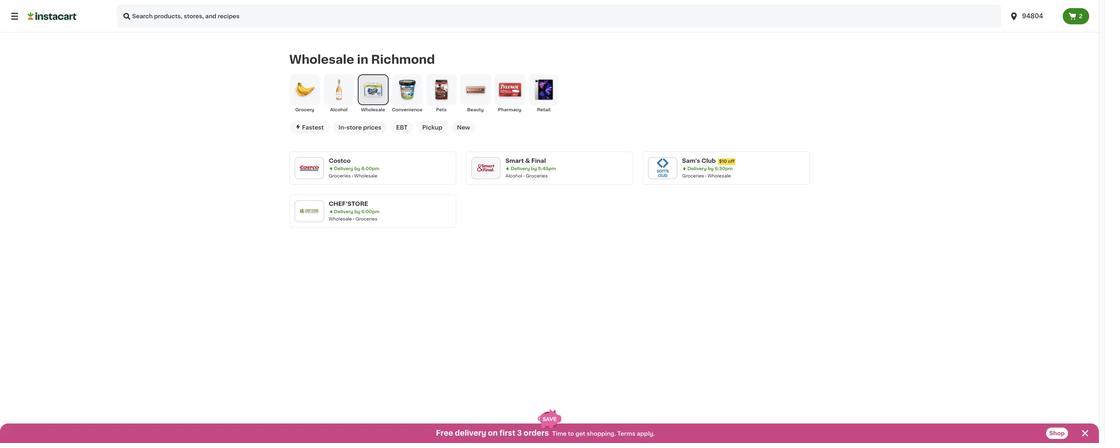 Task type: describe. For each thing, give the bounding box(es) containing it.
delivery
[[455, 430, 486, 438]]

pets
[[436, 108, 447, 112]]

5:45pm
[[538, 167, 556, 171]]

groceries down delivery by 5:45pm
[[526, 174, 548, 178]]

wholesale for wholesale
[[361, 108, 385, 112]]

sam's club logo image
[[652, 158, 673, 179]]

wholesale down 6:30pm
[[708, 174, 731, 178]]

in-store prices button
[[333, 122, 387, 134]]

groceries down sam's
[[682, 174, 704, 178]]

wholesale button
[[358, 74, 389, 113]]

convenience
[[392, 108, 423, 112]]

Search field
[[117, 5, 1001, 28]]

in
[[357, 54, 369, 66]]

groceries down the chef'store
[[356, 217, 378, 222]]

pharmacy button
[[494, 74, 525, 113]]

store
[[347, 125, 362, 131]]

richmond
[[371, 54, 435, 66]]

convenience button
[[392, 74, 423, 113]]

delivery for chef'store
[[334, 210, 353, 214]]

free
[[436, 430, 453, 438]]

to
[[568, 432, 574, 437]]

prices
[[363, 125, 382, 131]]

2 button
[[1063, 8, 1090, 24]]

delivery by 5:45pm
[[511, 167, 556, 171]]

3
[[517, 430, 522, 438]]

94804
[[1023, 13, 1044, 19]]

new button
[[451, 122, 476, 134]]

ebt
[[396, 125, 408, 131]]

wholesale up the chef'store
[[354, 174, 378, 178]]

final
[[532, 158, 546, 164]]

groceries wholesale for 6:30pm
[[682, 174, 731, 178]]

grocery
[[295, 108, 314, 112]]

pickup button
[[417, 122, 448, 134]]

6:00pm for chef'store
[[361, 210, 380, 214]]

6:30pm
[[715, 167, 733, 171]]

club
[[702, 158, 716, 164]]

on
[[488, 430, 498, 438]]

groceries wholesale for 6:00pm
[[329, 174, 378, 178]]

apply.
[[637, 432, 655, 437]]

1 94804 button from the left
[[1005, 5, 1063, 28]]

get
[[576, 432, 586, 437]]

costco
[[329, 158, 351, 164]]

beauty
[[467, 108, 484, 112]]

delivery down sam's
[[688, 167, 707, 171]]

shop
[[1050, 431, 1065, 437]]

delivery by 6:30pm
[[688, 167, 733, 171]]

2 94804 button from the left
[[1010, 5, 1058, 28]]

delivery by 6:00pm for chef'store
[[334, 210, 380, 214]]

wholesale groceries
[[329, 217, 378, 222]]

groceries down costco
[[329, 174, 351, 178]]

alcohol for alcohol groceries
[[506, 174, 523, 178]]



Task type: locate. For each thing, give the bounding box(es) containing it.
wholesale for wholesale groceries
[[329, 217, 352, 222]]

sam's club $10 off
[[682, 158, 735, 164]]

1 vertical spatial alcohol
[[506, 174, 523, 178]]

groceries wholesale down costco
[[329, 174, 378, 178]]

alcohol inside button
[[330, 108, 348, 112]]

0 horizontal spatial groceries wholesale
[[329, 174, 378, 178]]

alcohol up in-
[[330, 108, 348, 112]]

&
[[525, 158, 530, 164]]

0 vertical spatial alcohol
[[330, 108, 348, 112]]

2 delivery by 6:00pm from the top
[[334, 210, 380, 214]]

beauty button
[[460, 74, 491, 113]]

by for costco
[[354, 167, 360, 171]]

1 vertical spatial 6:00pm
[[361, 210, 380, 214]]

by
[[354, 167, 360, 171], [531, 167, 537, 171], [708, 167, 714, 171], [354, 210, 360, 214]]

smart & final
[[506, 158, 546, 164]]

retail button
[[529, 74, 559, 113]]

shopping.
[[587, 432, 616, 437]]

grocery button
[[289, 74, 320, 113]]

1 vertical spatial delivery by 6:00pm
[[334, 210, 380, 214]]

new
[[457, 125, 470, 131]]

smart
[[506, 158, 524, 164]]

wholesale inside button
[[361, 108, 385, 112]]

0 vertical spatial delivery by 6:00pm
[[334, 167, 380, 171]]

orders
[[524, 430, 549, 438]]

groceries wholesale
[[329, 174, 378, 178], [682, 174, 731, 178]]

delivery by 6:00pm
[[334, 167, 380, 171], [334, 210, 380, 214]]

wholesale in richmond main content
[[0, 33, 1099, 444]]

fastest button
[[289, 122, 330, 134]]

costco logo image
[[299, 158, 320, 179]]

save image
[[538, 410, 562, 429]]

close image
[[1081, 429, 1090, 439]]

wholesale up prices
[[361, 108, 385, 112]]

ebt button
[[391, 122, 413, 134]]

alcohol down smart
[[506, 174, 523, 178]]

by for chef'store
[[354, 210, 360, 214]]

delivery down smart & final
[[511, 167, 530, 171]]

wholesale for wholesale in richmond
[[289, 54, 354, 66]]

free delivery on first 3 orders time to get shopping. terms apply.
[[436, 430, 655, 438]]

delivery
[[334, 167, 353, 171], [511, 167, 530, 171], [688, 167, 707, 171], [334, 210, 353, 214]]

in-store prices
[[339, 125, 382, 131]]

pharmacy
[[498, 108, 522, 112]]

retail
[[537, 108, 551, 112]]

2
[[1080, 13, 1083, 19]]

2 6:00pm from the top
[[361, 210, 380, 214]]

alcohol groceries
[[506, 174, 548, 178]]

None search field
[[117, 5, 1001, 28]]

wholesale in richmond
[[289, 54, 435, 66]]

chef'store logo image
[[299, 201, 320, 222]]

instacart logo image
[[28, 11, 76, 21]]

first
[[500, 430, 516, 438]]

wholesale up grocery 'button'
[[289, 54, 354, 66]]

groceries wholesale down delivery by 6:30pm at the top of the page
[[682, 174, 731, 178]]

delivery for smart & final
[[511, 167, 530, 171]]

0 horizontal spatial alcohol
[[330, 108, 348, 112]]

delivery by 6:00pm down costco
[[334, 167, 380, 171]]

alcohol for alcohol
[[330, 108, 348, 112]]

chef'store
[[329, 201, 368, 207]]

fastest
[[302, 125, 324, 131]]

smart & final logo image
[[476, 158, 497, 179]]

$10
[[719, 159, 727, 164]]

by up wholesale groceries
[[354, 210, 360, 214]]

1 groceries wholesale from the left
[[329, 174, 378, 178]]

by for smart & final
[[531, 167, 537, 171]]

alcohol button
[[324, 74, 354, 113]]

delivery down the chef'store
[[334, 210, 353, 214]]

6:00pm for costco
[[361, 167, 380, 171]]

1 horizontal spatial groceries wholesale
[[682, 174, 731, 178]]

shop button
[[1046, 428, 1069, 440]]

wholesale
[[289, 54, 354, 66], [361, 108, 385, 112], [354, 174, 378, 178], [708, 174, 731, 178], [329, 217, 352, 222]]

time
[[552, 432, 567, 437]]

delivery down costco
[[334, 167, 353, 171]]

wholesale down the chef'store
[[329, 217, 352, 222]]

in-
[[339, 125, 347, 131]]

delivery by 6:00pm for costco
[[334, 167, 380, 171]]

94804 button
[[1005, 5, 1063, 28], [1010, 5, 1058, 28]]

delivery for costco
[[334, 167, 353, 171]]

6:00pm
[[361, 167, 380, 171], [361, 210, 380, 214]]

1 delivery by 6:00pm from the top
[[334, 167, 380, 171]]

by up the chef'store
[[354, 167, 360, 171]]

1 horizontal spatial alcohol
[[506, 174, 523, 178]]

0 vertical spatial 6:00pm
[[361, 167, 380, 171]]

off
[[728, 159, 735, 164]]

alcohol
[[330, 108, 348, 112], [506, 174, 523, 178]]

2 groceries wholesale from the left
[[682, 174, 731, 178]]

groceries
[[329, 174, 351, 178], [526, 174, 548, 178], [682, 174, 704, 178], [356, 217, 378, 222]]

pets button
[[426, 74, 457, 113]]

1 6:00pm from the top
[[361, 167, 380, 171]]

terms
[[618, 432, 636, 437]]

sam's
[[682, 158, 701, 164]]

delivery by 6:00pm up wholesale groceries
[[334, 210, 380, 214]]

by down club
[[708, 167, 714, 171]]

by down final
[[531, 167, 537, 171]]

pickup
[[422, 125, 443, 131]]



Task type: vqa. For each thing, say whether or not it's contained in the screenshot.
Pharmacy button
yes



